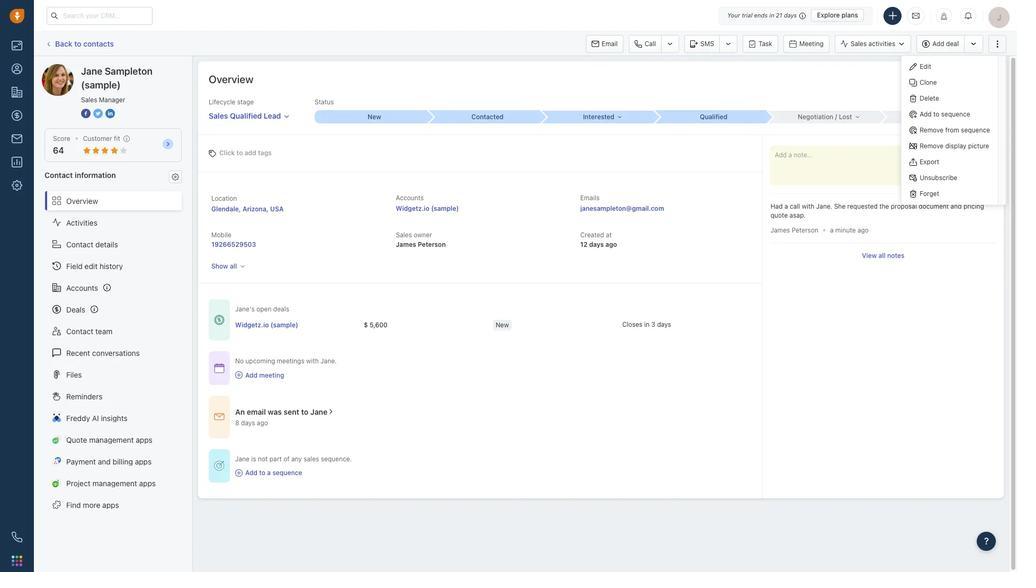 Task type: describe. For each thing, give the bounding box(es) containing it.
project
[[66, 479, 90, 488]]

ago inside created at 12 days ago
[[606, 241, 617, 249]]

negotiation / lost button
[[767, 111, 880, 123]]

any
[[291, 455, 302, 463]]

sequence for add to sequence
[[941, 110, 970, 118]]

1 horizontal spatial new
[[496, 321, 509, 329]]

sequence for remove from sequence
[[961, 126, 990, 134]]

with for call
[[802, 202, 815, 210]]

document
[[919, 202, 949, 210]]

edit
[[920, 62, 931, 70]]

won / churned
[[916, 113, 961, 121]]

find more apps
[[66, 500, 119, 509]]

call button
[[629, 35, 661, 53]]

19266529503
[[211, 241, 256, 249]]

overview
[[961, 75, 988, 83]]

your
[[728, 12, 740, 19]]

more
[[83, 500, 100, 509]]

jane for jane sampleton (sample)
[[63, 64, 79, 73]]

all for view
[[879, 252, 886, 260]]

jane. for call
[[816, 202, 833, 210]]

view
[[862, 252, 877, 260]]

meetings
[[277, 357, 304, 365]]

sales activities
[[851, 40, 896, 48]]

deals
[[66, 305, 85, 314]]

team
[[95, 327, 113, 336]]

delete
[[920, 94, 939, 102]]

0 horizontal spatial new
[[368, 113, 381, 121]]

sms button
[[685, 35, 720, 53]]

days right 21
[[784, 12, 797, 19]]

won / churned link
[[880, 111, 993, 123]]

apps for project management apps
[[139, 479, 156, 488]]

your trial ends in 21 days
[[728, 12, 797, 19]]

add deal button
[[917, 35, 964, 53]]

1 vertical spatial and
[[98, 457, 111, 466]]

(sample) down deals
[[271, 321, 298, 329]]

manager
[[99, 96, 125, 104]]

clone
[[920, 78, 937, 86]]

project management apps
[[66, 479, 156, 488]]

jane is not part of any sales sequence.
[[235, 455, 352, 463]]

0 horizontal spatial in
[[644, 321, 650, 328]]

management for quote
[[89, 435, 134, 444]]

19266529503 link
[[211, 241, 256, 249]]

add meeting
[[245, 371, 284, 379]]

emails janesampleton@gmail.com
[[580, 194, 664, 213]]

to for add to a sequence
[[259, 469, 265, 477]]

lifecycle
[[209, 98, 235, 106]]

ai
[[92, 414, 99, 423]]

8
[[235, 419, 239, 427]]

contact for contact team
[[66, 327, 93, 336]]

2 vertical spatial sequence
[[273, 469, 302, 477]]

container_wx8msf4aqz5i3rn1 image left is at the bottom of page
[[214, 461, 225, 471]]

$ 5,600
[[364, 321, 388, 329]]

add meeting link
[[235, 371, 337, 380]]

status
[[315, 98, 334, 106]]

send email image
[[912, 11, 920, 20]]

sampleton for jane sampleton (sample) sales manager
[[105, 66, 153, 77]]

$
[[364, 321, 368, 329]]

jane. for meetings
[[321, 357, 337, 365]]

add for add meeting
[[245, 371, 258, 379]]

add deal
[[933, 40, 959, 48]]

container_wx8msf4aqz5i3rn1 image inside add meeting link
[[235, 371, 243, 379]]

jane sampleton (sample)
[[63, 64, 150, 73]]

quote
[[66, 435, 87, 444]]

freshworks switcher image
[[12, 556, 22, 566]]

closes in 3 days
[[622, 321, 671, 328]]

meeting
[[259, 371, 284, 379]]

minute
[[836, 226, 856, 234]]

at
[[606, 231, 612, 239]]

activities
[[66, 218, 97, 227]]

to for back to contacts
[[74, 39, 81, 48]]

jane for jane is not part of any sales sequence.
[[235, 455, 250, 463]]

lifecycle stage
[[209, 98, 254, 106]]

click to add tags
[[219, 149, 272, 157]]

remove display picture
[[920, 142, 989, 150]]

linkedin circled image
[[105, 108, 115, 119]]

days right 3
[[657, 321, 671, 328]]

and inside had a call with jane. she requested the proposal document and pricing quote asap.
[[951, 202, 962, 210]]

stage
[[237, 98, 254, 106]]

lost
[[839, 113, 852, 121]]

payment
[[66, 457, 96, 466]]

display
[[945, 142, 967, 150]]

container_wx8msf4aqz5i3rn1 image left "8"
[[214, 412, 225, 422]]

(sample) for jane sampleton (sample) sales manager
[[81, 79, 121, 91]]

score 64
[[53, 135, 70, 155]]

negotiation / lost link
[[767, 111, 880, 123]]

arizona,
[[243, 205, 269, 213]]

created
[[580, 231, 604, 239]]

freddy ai insights
[[66, 414, 128, 423]]

contact for contact information
[[45, 171, 73, 180]]

row containing closes in 3 days
[[235, 314, 752, 336]]

meeting
[[799, 39, 824, 47]]

recent
[[66, 348, 90, 357]]

jane sampleton (sample) sales manager
[[81, 66, 153, 104]]

deals
[[273, 305, 289, 313]]

call
[[790, 202, 800, 210]]

field
[[66, 262, 83, 271]]

email
[[602, 39, 618, 47]]

back to contacts link
[[45, 35, 114, 52]]

asap.
[[790, 211, 806, 219]]

proposal
[[891, 202, 917, 210]]

(sample) for accounts widgetz.io (sample)
[[431, 205, 459, 213]]

new link
[[315, 110, 428, 124]]

had a call with jane. she requested the proposal document and pricing quote asap.
[[771, 202, 984, 219]]

mng settings image
[[172, 173, 179, 181]]

tags
[[258, 149, 272, 157]]

is
[[251, 455, 256, 463]]

twitter circled image
[[93, 108, 103, 119]]

phone image
[[12, 532, 22, 543]]

0 horizontal spatial overview
[[66, 196, 98, 205]]

view all notes
[[862, 252, 905, 260]]

64
[[53, 146, 64, 155]]

created at 12 days ago
[[580, 231, 617, 249]]

find
[[66, 500, 81, 509]]

mobile 19266529503
[[211, 231, 256, 249]]

from
[[945, 126, 959, 134]]

/ for lost
[[835, 113, 837, 121]]

customer fit
[[83, 135, 120, 143]]

1 horizontal spatial qualified
[[700, 113, 728, 121]]

1 horizontal spatial overview
[[209, 73, 254, 85]]

1 horizontal spatial widgetz.io (sample) link
[[396, 205, 459, 213]]

activities
[[869, 40, 896, 48]]

contact details
[[66, 240, 118, 249]]

was
[[268, 407, 282, 416]]

phone element
[[6, 527, 28, 548]]

ends
[[754, 12, 768, 19]]

sales owner james peterson
[[396, 231, 446, 249]]

a minute ago
[[830, 226, 869, 234]]



Task type: vqa. For each thing, say whether or not it's contained in the screenshot.
rightmost container_WX8MsF4aQZ5i3RN1 icon
no



Task type: locate. For each thing, give the bounding box(es) containing it.
jane.
[[816, 202, 833, 210], [321, 357, 337, 365]]

ago for a minute ago
[[858, 226, 869, 234]]

remove from sequence
[[920, 126, 990, 134]]

add left deal
[[933, 40, 945, 48]]

janesampleton@gmail.com
[[580, 205, 664, 213]]

management down payment and billing apps
[[92, 479, 137, 488]]

sequence down of
[[273, 469, 302, 477]]

explore
[[817, 11, 840, 19]]

jane. right meetings at the left bottom
[[321, 357, 337, 365]]

jane inside "jane sampleton (sample) sales manager"
[[81, 66, 102, 77]]

emails
[[580, 194, 600, 202]]

sales up facebook circled icon
[[81, 96, 97, 104]]

1 horizontal spatial jane.
[[816, 202, 833, 210]]

all for show
[[230, 262, 237, 270]]

1 vertical spatial sequence
[[961, 126, 990, 134]]

widgetz.io (sample)
[[235, 321, 298, 329]]

contact team
[[66, 327, 113, 336]]

1 vertical spatial jane.
[[321, 357, 337, 365]]

1 horizontal spatial peterson
[[792, 226, 819, 234]]

1 vertical spatial widgetz.io (sample) link
[[235, 320, 298, 329]]

jane
[[63, 64, 79, 73], [81, 66, 102, 77], [310, 407, 328, 416], [235, 455, 250, 463]]

field edit history
[[66, 262, 123, 271]]

(sample) up owner
[[431, 205, 459, 213]]

qualified
[[230, 111, 262, 120], [700, 113, 728, 121]]

customer
[[83, 135, 112, 143]]

apps down payment and billing apps
[[139, 479, 156, 488]]

management for project
[[92, 479, 137, 488]]

add to a sequence link
[[235, 468, 352, 477]]

days inside created at 12 days ago
[[589, 241, 604, 249]]

1 vertical spatial contact
[[66, 240, 93, 249]]

remove for remove display picture
[[920, 142, 944, 150]]

(sample) up manager
[[120, 64, 150, 73]]

0 vertical spatial accounts
[[396, 194, 424, 202]]

(sample) inside "jane sampleton (sample) sales manager"
[[81, 79, 121, 91]]

sales activities button
[[835, 35, 917, 53], [835, 35, 911, 53]]

0 horizontal spatial all
[[230, 262, 237, 270]]

sequence up the 'remove from sequence'
[[941, 110, 970, 118]]

add down is at the bottom of page
[[245, 469, 258, 477]]

with right meetings at the left bottom
[[306, 357, 319, 365]]

apps for find more apps
[[102, 500, 119, 509]]

remove up export
[[920, 142, 944, 150]]

/ right won
[[931, 113, 933, 121]]

forget
[[920, 190, 939, 198]]

sales for sales activities
[[851, 40, 867, 48]]

0 horizontal spatial /
[[835, 113, 837, 121]]

a down not at the bottom of the page
[[267, 469, 271, 477]]

1 / from the left
[[835, 113, 837, 121]]

0 vertical spatial container_wx8msf4aqz5i3rn1 image
[[214, 315, 225, 325]]

to
[[74, 39, 81, 48], [934, 110, 940, 118], [237, 149, 243, 157], [301, 407, 309, 416], [259, 469, 265, 477]]

/ left lost
[[835, 113, 837, 121]]

1 vertical spatial james
[[396, 241, 416, 249]]

widgetz.io down jane's
[[235, 321, 269, 329]]

container_wx8msf4aqz5i3rn1 image
[[214, 363, 225, 374], [235, 371, 243, 379], [328, 408, 335, 416], [214, 412, 225, 422], [214, 461, 225, 471]]

customize overview
[[928, 75, 988, 83]]

export
[[920, 158, 939, 166]]

recent conversations
[[66, 348, 140, 357]]

to for click to add tags
[[237, 149, 243, 157]]

1 vertical spatial peterson
[[418, 241, 446, 249]]

all
[[879, 252, 886, 260], [230, 262, 237, 270]]

jane left is at the bottom of page
[[235, 455, 250, 463]]

sales inside sales owner james peterson
[[396, 231, 412, 239]]

0 vertical spatial remove
[[920, 126, 944, 134]]

container_wx8msf4aqz5i3rn1 image
[[214, 315, 225, 325], [235, 469, 243, 477]]

contact down "64"
[[45, 171, 73, 180]]

widgetz.io inside the accounts widgetz.io (sample)
[[396, 205, 430, 213]]

widgetz.io (sample) link down open
[[235, 320, 298, 329]]

1 vertical spatial container_wx8msf4aqz5i3rn1 image
[[235, 469, 243, 477]]

0 vertical spatial new
[[368, 113, 381, 121]]

with for meetings
[[306, 357, 319, 365]]

jane. inside had a call with jane. she requested the proposal document and pricing quote asap.
[[816, 202, 833, 210]]

1 vertical spatial all
[[230, 262, 237, 270]]

to for add to sequence
[[934, 110, 940, 118]]

apps up payment and billing apps
[[136, 435, 153, 444]]

a left call
[[785, 202, 788, 210]]

add down the upcoming
[[245, 371, 258, 379]]

sales left activities
[[851, 40, 867, 48]]

widgetz.io
[[396, 205, 430, 213], [235, 321, 269, 329]]

sent
[[284, 407, 299, 416]]

qualified link
[[654, 110, 767, 124]]

add for add to sequence
[[920, 110, 932, 118]]

the
[[880, 202, 889, 210]]

james down owner
[[396, 241, 416, 249]]

1 horizontal spatial james
[[771, 226, 790, 234]]

task button
[[743, 35, 778, 53]]

show all
[[211, 262, 237, 270]]

meeting button
[[784, 35, 830, 53]]

contact for contact details
[[66, 240, 93, 249]]

1 vertical spatial remove
[[920, 142, 944, 150]]

1 horizontal spatial with
[[802, 202, 815, 210]]

sales down lifecycle
[[209, 111, 228, 120]]

sms
[[701, 39, 714, 47]]

sequence up picture
[[961, 126, 990, 134]]

1 horizontal spatial ago
[[606, 241, 617, 249]]

0 horizontal spatial qualified
[[230, 111, 262, 120]]

open
[[257, 305, 272, 313]]

edit
[[85, 262, 98, 271]]

sampleton for jane sampleton (sample)
[[81, 64, 118, 73]]

0 vertical spatial management
[[89, 435, 134, 444]]

3
[[651, 321, 655, 328]]

deal
[[946, 40, 959, 48]]

accounts
[[396, 194, 424, 202], [66, 283, 98, 292]]

container_wx8msf4aqz5i3rn1 image left no
[[214, 363, 225, 374]]

0 vertical spatial contact
[[45, 171, 73, 180]]

0 vertical spatial sequence
[[941, 110, 970, 118]]

1 horizontal spatial widgetz.io
[[396, 205, 430, 213]]

pricing
[[964, 202, 984, 210]]

add for add to a sequence
[[245, 469, 258, 477]]

container_wx8msf4aqz5i3rn1 image left widgetz.io (sample)
[[214, 315, 225, 325]]

jane down back
[[63, 64, 79, 73]]

(sample) inside the accounts widgetz.io (sample)
[[431, 205, 459, 213]]

facebook circled image
[[81, 108, 91, 119]]

ago down email
[[257, 419, 268, 427]]

0 vertical spatial james
[[771, 226, 790, 234]]

trial
[[742, 12, 753, 19]]

sampleton up manager
[[105, 66, 153, 77]]

task
[[759, 39, 772, 47]]

overview
[[209, 73, 254, 85], [66, 196, 98, 205]]

with right call
[[802, 202, 815, 210]]

apps right billing
[[135, 457, 152, 466]]

sales qualified lead
[[209, 111, 281, 120]]

container_wx8msf4aqz5i3rn1 image right sent
[[328, 408, 335, 416]]

all right show
[[230, 262, 237, 270]]

contact
[[45, 171, 73, 180], [66, 240, 93, 249], [66, 327, 93, 336]]

sales inside "jane sampleton (sample) sales manager"
[[81, 96, 97, 104]]

explore plans link
[[811, 9, 864, 22]]

customize overview button
[[912, 72, 993, 87]]

Search your CRM... text field
[[47, 7, 153, 25]]

0 vertical spatial overview
[[209, 73, 254, 85]]

peterson
[[792, 226, 819, 234], [418, 241, 446, 249]]

quote
[[771, 211, 788, 219]]

sequence
[[941, 110, 970, 118], [961, 126, 990, 134], [273, 469, 302, 477]]

ago for 8 days ago
[[257, 419, 268, 427]]

ago down the at
[[606, 241, 617, 249]]

with inside had a call with jane. she requested the proposal document and pricing quote asap.
[[802, 202, 815, 210]]

james down quote
[[771, 226, 790, 234]]

janesampleton@gmail.com link
[[580, 204, 664, 214]]

1 vertical spatial widgetz.io
[[235, 321, 269, 329]]

days down "created"
[[589, 241, 604, 249]]

a left minute
[[830, 226, 834, 234]]

row
[[235, 314, 752, 336]]

contact up the recent
[[66, 327, 93, 336]]

widgetz.io (sample) link inside row
[[235, 320, 298, 329]]

0 vertical spatial with
[[802, 202, 815, 210]]

sampleton down contacts
[[81, 64, 118, 73]]

0 horizontal spatial accounts
[[66, 283, 98, 292]]

jane down contacts
[[81, 66, 102, 77]]

negotiation / lost
[[798, 113, 852, 121]]

peterson down asap.
[[792, 226, 819, 234]]

in left 21
[[770, 12, 774, 19]]

overview up lifecycle stage
[[209, 73, 254, 85]]

add for add deal
[[933, 40, 945, 48]]

no
[[235, 357, 244, 365]]

1 vertical spatial new
[[496, 321, 509, 329]]

accounts inside the accounts widgetz.io (sample)
[[396, 194, 424, 202]]

usa
[[270, 205, 284, 213]]

(sample)
[[120, 64, 150, 73], [81, 79, 121, 91], [431, 205, 459, 213], [271, 321, 298, 329]]

management up payment and billing apps
[[89, 435, 134, 444]]

upcoming
[[246, 357, 275, 365]]

interested button
[[541, 111, 654, 123]]

container_wx8msf4aqz5i3rn1 image inside add to a sequence link
[[235, 469, 243, 477]]

peterson inside sales owner james peterson
[[418, 241, 446, 249]]

0 vertical spatial and
[[951, 202, 962, 210]]

sales left owner
[[396, 231, 412, 239]]

(sample) for jane sampleton (sample)
[[120, 64, 150, 73]]

apps for quote management apps
[[136, 435, 153, 444]]

1 vertical spatial management
[[92, 479, 137, 488]]

2 horizontal spatial a
[[830, 226, 834, 234]]

sampleton inside "jane sampleton (sample) sales manager"
[[105, 66, 153, 77]]

not
[[258, 455, 268, 463]]

widgetz.io up owner
[[396, 205, 430, 213]]

2 vertical spatial ago
[[257, 419, 268, 427]]

add down "delete"
[[920, 110, 932, 118]]

1 vertical spatial in
[[644, 321, 650, 328]]

in left 3
[[644, 321, 650, 328]]

history
[[100, 262, 123, 271]]

0 vertical spatial ago
[[858, 226, 869, 234]]

closes
[[622, 321, 643, 328]]

sales
[[304, 455, 319, 463]]

days right "8"
[[241, 419, 255, 427]]

fit
[[114, 135, 120, 143]]

container_wx8msf4aqz5i3rn1 image left add to a sequence on the bottom of page
[[235, 469, 243, 477]]

contact down the activities
[[66, 240, 93, 249]]

1 vertical spatial accounts
[[66, 283, 98, 292]]

accounts widgetz.io (sample)
[[396, 194, 459, 213]]

1 horizontal spatial container_wx8msf4aqz5i3rn1 image
[[235, 469, 243, 477]]

1 horizontal spatial in
[[770, 12, 774, 19]]

accounts up deals
[[66, 283, 98, 292]]

0 vertical spatial in
[[770, 12, 774, 19]]

jane's open deals
[[235, 305, 289, 313]]

apps right more
[[102, 500, 119, 509]]

accounts for accounts widgetz.io (sample)
[[396, 194, 424, 202]]

remove down won / churned link
[[920, 126, 944, 134]]

overview up the activities
[[66, 196, 98, 205]]

owner
[[414, 231, 432, 239]]

add to a sequence
[[245, 469, 302, 477]]

container_wx8msf4aqz5i3rn1 image down no
[[235, 371, 243, 379]]

widgetz.io (sample) link up owner
[[396, 205, 459, 213]]

0 vertical spatial all
[[879, 252, 886, 260]]

quote management apps
[[66, 435, 153, 444]]

a inside had a call with jane. she requested the proposal document and pricing quote asap.
[[785, 202, 788, 210]]

add
[[933, 40, 945, 48], [920, 110, 932, 118], [245, 371, 258, 379], [245, 469, 258, 477]]

0 horizontal spatial jane.
[[321, 357, 337, 365]]

sales for sales owner james peterson
[[396, 231, 412, 239]]

call link
[[629, 35, 661, 53]]

all right view
[[879, 252, 886, 260]]

1 vertical spatial a
[[830, 226, 834, 234]]

add inside button
[[933, 40, 945, 48]]

2 horizontal spatial ago
[[858, 226, 869, 234]]

(sample) down jane sampleton (sample)
[[81, 79, 121, 91]]

2 / from the left
[[931, 113, 933, 121]]

unsubscribe
[[920, 174, 958, 182]]

score
[[53, 135, 70, 143]]

0 vertical spatial a
[[785, 202, 788, 210]]

sales qualified lead link
[[209, 107, 290, 121]]

churned
[[935, 113, 961, 121]]

1 horizontal spatial and
[[951, 202, 962, 210]]

payment and billing apps
[[66, 457, 152, 466]]

64 button
[[53, 146, 64, 155]]

0 horizontal spatial a
[[267, 469, 271, 477]]

/ for churned
[[931, 113, 933, 121]]

0 horizontal spatial james
[[396, 241, 416, 249]]

and left pricing
[[951, 202, 962, 210]]

and
[[951, 202, 962, 210], [98, 457, 111, 466]]

and left billing
[[98, 457, 111, 466]]

12
[[580, 241, 588, 249]]

jane. left she
[[816, 202, 833, 210]]

1 horizontal spatial a
[[785, 202, 788, 210]]

0 horizontal spatial and
[[98, 457, 111, 466]]

0 horizontal spatial ago
[[257, 419, 268, 427]]

james inside sales owner james peterson
[[396, 241, 416, 249]]

ago right minute
[[858, 226, 869, 234]]

sampleton
[[81, 64, 118, 73], [105, 66, 153, 77]]

8 days ago
[[235, 419, 268, 427]]

1 horizontal spatial accounts
[[396, 194, 424, 202]]

5,600
[[370, 321, 388, 329]]

accounts for accounts
[[66, 283, 98, 292]]

sales for sales qualified lead
[[209, 111, 228, 120]]

0 horizontal spatial container_wx8msf4aqz5i3rn1 image
[[214, 315, 225, 325]]

contacted
[[472, 113, 504, 121]]

0 horizontal spatial peterson
[[418, 241, 446, 249]]

0 vertical spatial peterson
[[792, 226, 819, 234]]

1 remove from the top
[[920, 126, 944, 134]]

0 horizontal spatial widgetz.io
[[235, 321, 269, 329]]

peterson down owner
[[418, 241, 446, 249]]

2 remove from the top
[[920, 142, 944, 150]]

james peterson
[[771, 226, 819, 234]]

2 vertical spatial contact
[[66, 327, 93, 336]]

0 vertical spatial widgetz.io (sample) link
[[396, 205, 459, 213]]

mobile
[[211, 231, 231, 239]]

click
[[219, 149, 235, 157]]

contacted link
[[428, 110, 541, 124]]

jane right sent
[[310, 407, 328, 416]]

0 horizontal spatial widgetz.io (sample) link
[[235, 320, 298, 329]]

notes
[[888, 252, 905, 260]]

0 vertical spatial jane.
[[816, 202, 833, 210]]

2 vertical spatial a
[[267, 469, 271, 477]]

0 horizontal spatial with
[[306, 357, 319, 365]]

add to sequence
[[920, 110, 970, 118]]

sequence.
[[321, 455, 352, 463]]

1 vertical spatial ago
[[606, 241, 617, 249]]

jane for jane sampleton (sample) sales manager
[[81, 66, 102, 77]]

back to contacts
[[55, 39, 114, 48]]

1 horizontal spatial /
[[931, 113, 933, 121]]

1 horizontal spatial all
[[879, 252, 886, 260]]

1 vertical spatial with
[[306, 357, 319, 365]]

0 vertical spatial widgetz.io
[[396, 205, 430, 213]]

1 vertical spatial overview
[[66, 196, 98, 205]]

21
[[776, 12, 782, 19]]

remove for remove from sequence
[[920, 126, 944, 134]]

accounts up owner
[[396, 194, 424, 202]]



